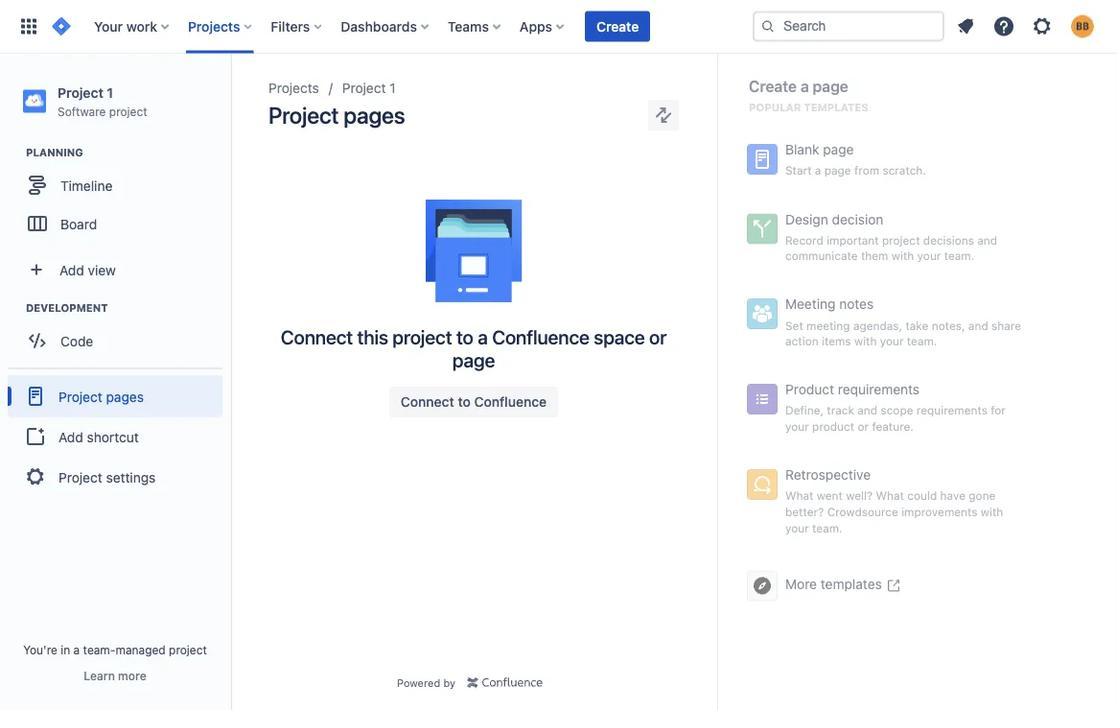 Task type: locate. For each thing, give the bounding box(es) containing it.
you're in a team-managed project
[[23, 643, 207, 656]]

dashboards
[[341, 18, 417, 34]]

create button
[[585, 11, 651, 42]]

projects up sidebar navigation image
[[188, 18, 240, 34]]

a up the connect to confluence
[[478, 325, 488, 348]]

your work button
[[88, 11, 177, 42]]

create a page popular templates
[[749, 77, 869, 114]]

1 vertical spatial to
[[458, 394, 471, 410]]

1 vertical spatial a
[[478, 325, 488, 348]]

confluence down 'connect this project to a confluence space or page'
[[474, 394, 547, 410]]

create for create a page popular templates
[[749, 77, 797, 95]]

1 horizontal spatial project pages
[[269, 102, 405, 129]]

create inside create a page popular templates
[[749, 77, 797, 95]]

teams
[[448, 18, 489, 34]]

add
[[59, 262, 84, 278], [59, 429, 83, 445]]

1 vertical spatial create
[[749, 77, 797, 95]]

1 horizontal spatial project
[[169, 643, 207, 656]]

0 horizontal spatial projects
[[188, 18, 240, 34]]

a inside create a page popular templates
[[801, 77, 809, 95]]

project right this on the left top of page
[[393, 325, 452, 348]]

connect left this on the left top of page
[[281, 325, 353, 348]]

0 horizontal spatial page
[[453, 348, 495, 371]]

project 1 software project
[[58, 84, 147, 118]]

project down projects link
[[269, 102, 339, 129]]

create for create
[[597, 18, 639, 34]]

1 vertical spatial project
[[393, 325, 452, 348]]

projects down filters popup button
[[269, 80, 319, 96]]

more
[[118, 669, 146, 682]]

1 vertical spatial connect
[[401, 394, 455, 410]]

filters
[[271, 18, 310, 34]]

group
[[8, 368, 223, 504]]

group containing project pages
[[8, 368, 223, 504]]

1 down dashboards popup button
[[390, 80, 396, 96]]

add view button
[[12, 251, 219, 289]]

development image
[[3, 297, 26, 320]]

project inside project 1 software project
[[58, 84, 103, 100]]

1
[[390, 80, 396, 96], [107, 84, 113, 100]]

0 horizontal spatial project pages
[[59, 388, 144, 404]]

pages
[[344, 102, 405, 129], [106, 388, 144, 404]]

2 vertical spatial a
[[74, 643, 80, 656]]

add inside 'popup button'
[[59, 262, 84, 278]]

confluence left space
[[492, 325, 590, 348]]

page up 'templates'
[[813, 77, 849, 95]]

create inside button
[[597, 18, 639, 34]]

you're
[[23, 643, 57, 656]]

connect inside button
[[401, 394, 455, 410]]

update space or page icon image
[[652, 104, 675, 127]]

popular
[[749, 101, 802, 114]]

to
[[457, 325, 474, 348], [458, 394, 471, 410]]

help image
[[993, 15, 1016, 38]]

connect down 'connect this project to a confluence space or page'
[[401, 394, 455, 410]]

Search field
[[753, 11, 945, 42]]

project up add shortcut
[[59, 388, 102, 404]]

0 vertical spatial add
[[59, 262, 84, 278]]

add inside 'button'
[[59, 429, 83, 445]]

1 for project 1 software project
[[107, 84, 113, 100]]

search image
[[761, 19, 776, 34]]

1 horizontal spatial a
[[478, 325, 488, 348]]

0 vertical spatial a
[[801, 77, 809, 95]]

0 horizontal spatial connect
[[281, 325, 353, 348]]

jira software image
[[50, 15, 73, 38]]

timeline
[[60, 177, 113, 193]]

pages down project 1 link
[[344, 102, 405, 129]]

projects
[[188, 18, 240, 34], [269, 80, 319, 96]]

project pages down project 1 link
[[269, 102, 405, 129]]

software
[[58, 104, 106, 118]]

jira software image
[[50, 15, 73, 38]]

0 vertical spatial confluence
[[492, 325, 590, 348]]

0 vertical spatial create
[[597, 18, 639, 34]]

or
[[650, 325, 667, 348]]

banner containing your work
[[0, 0, 1118, 54]]

confluence
[[492, 325, 590, 348], [474, 394, 547, 410]]

0 horizontal spatial create
[[597, 18, 639, 34]]

1 vertical spatial confluence
[[474, 394, 547, 410]]

0 horizontal spatial 1
[[107, 84, 113, 100]]

to up the connect to confluence
[[457, 325, 474, 348]]

1 vertical spatial project pages
[[59, 388, 144, 404]]

0 vertical spatial project
[[109, 104, 147, 118]]

connect inside 'connect this project to a confluence space or page'
[[281, 325, 353, 348]]

0 vertical spatial project pages
[[269, 102, 405, 129]]

a right in
[[74, 643, 80, 656]]

project up software
[[58, 84, 103, 100]]

page inside 'connect this project to a confluence space or page'
[[453, 348, 495, 371]]

0 vertical spatial page
[[813, 77, 849, 95]]

0 vertical spatial connect
[[281, 325, 353, 348]]

page
[[813, 77, 849, 95], [453, 348, 495, 371]]

add left shortcut
[[59, 429, 83, 445]]

create right apps popup button
[[597, 18, 639, 34]]

2 horizontal spatial a
[[801, 77, 809, 95]]

project pages
[[269, 102, 405, 129], [59, 388, 144, 404]]

project settings
[[59, 469, 156, 485]]

a inside 'connect this project to a confluence space or page'
[[478, 325, 488, 348]]

2 vertical spatial project
[[169, 643, 207, 656]]

1 horizontal spatial create
[[749, 77, 797, 95]]

1 horizontal spatial page
[[813, 77, 849, 95]]

banner
[[0, 0, 1118, 54]]

project right managed
[[169, 643, 207, 656]]

1 inside project 1 link
[[390, 80, 396, 96]]

1 vertical spatial page
[[453, 348, 495, 371]]

project inside 'connect this project to a confluence space or page'
[[393, 325, 452, 348]]

project down dashboards
[[342, 80, 386, 96]]

projects inside popup button
[[188, 18, 240, 34]]

your work
[[94, 18, 157, 34]]

pages up add shortcut 'button'
[[106, 388, 144, 404]]

work
[[126, 18, 157, 34]]

team-
[[83, 643, 116, 656]]

connect to confluence
[[401, 394, 547, 410]]

project
[[342, 80, 386, 96], [58, 84, 103, 100], [269, 102, 339, 129], [59, 388, 102, 404], [59, 469, 102, 485]]

1 inside project 1 software project
[[107, 84, 113, 100]]

teams button
[[442, 11, 508, 42]]

2 horizontal spatial project
[[393, 325, 452, 348]]

create up the popular
[[749, 77, 797, 95]]

this
[[357, 325, 388, 348]]

add for add view
[[59, 262, 84, 278]]

learn more button
[[84, 668, 146, 683]]

board
[[60, 216, 97, 232]]

dashboards button
[[335, 11, 436, 42]]

1 horizontal spatial connect
[[401, 394, 455, 410]]

learn
[[84, 669, 115, 682]]

1 horizontal spatial 1
[[390, 80, 396, 96]]

view
[[88, 262, 116, 278]]

add left view
[[59, 262, 84, 278]]

shortcut
[[87, 429, 139, 445]]

development
[[26, 302, 108, 314]]

templates
[[804, 101, 869, 114]]

project right software
[[109, 104, 147, 118]]

project
[[109, 104, 147, 118], [393, 325, 452, 348], [169, 643, 207, 656]]

1 vertical spatial add
[[59, 429, 83, 445]]

connect
[[281, 325, 353, 348], [401, 394, 455, 410]]

create
[[597, 18, 639, 34], [749, 77, 797, 95]]

0 vertical spatial to
[[457, 325, 474, 348]]

1 down your
[[107, 84, 113, 100]]

0 horizontal spatial a
[[74, 643, 80, 656]]

to inside button
[[458, 394, 471, 410]]

connect for connect to confluence
[[401, 394, 455, 410]]

0 vertical spatial projects
[[188, 18, 240, 34]]

1 horizontal spatial projects
[[269, 80, 319, 96]]

projects for projects popup button
[[188, 18, 240, 34]]

0 horizontal spatial project
[[109, 104, 147, 118]]

0 vertical spatial pages
[[344, 102, 405, 129]]

a up the popular
[[801, 77, 809, 95]]

a
[[801, 77, 809, 95], [478, 325, 488, 348], [74, 643, 80, 656]]

your profile and settings image
[[1072, 15, 1095, 38]]

to down 'connect this project to a confluence space or page'
[[458, 394, 471, 410]]

1 vertical spatial pages
[[106, 388, 144, 404]]

project pages up add shortcut
[[59, 388, 144, 404]]

page up the connect to confluence
[[453, 348, 495, 371]]

1 vertical spatial projects
[[269, 80, 319, 96]]

0 horizontal spatial pages
[[106, 388, 144, 404]]

confluence image
[[467, 675, 543, 690], [467, 675, 543, 690]]



Task type: describe. For each thing, give the bounding box(es) containing it.
add shortcut button
[[8, 418, 223, 456]]

to inside 'connect this project to a confluence space or page'
[[457, 325, 474, 348]]

1 horizontal spatial pages
[[344, 102, 405, 129]]

add for add shortcut
[[59, 429, 83, 445]]

by
[[444, 676, 456, 689]]

project down add shortcut
[[59, 469, 102, 485]]

settings image
[[1031, 15, 1054, 38]]

filters button
[[265, 11, 329, 42]]

project pages link
[[8, 375, 223, 418]]

page inside create a page popular templates
[[813, 77, 849, 95]]

connect for connect this project to a confluence space or page
[[281, 325, 353, 348]]

add shortcut
[[59, 429, 139, 445]]

notifications image
[[955, 15, 978, 38]]

connect this project to a confluence space or page
[[281, 325, 667, 371]]

apps button
[[514, 11, 572, 42]]

powered by
[[397, 676, 456, 689]]

primary element
[[12, 0, 753, 53]]

add view
[[59, 262, 116, 278]]

planning
[[26, 147, 83, 159]]

projects for projects link
[[269, 80, 319, 96]]

confluence inside connect to confluence button
[[474, 394, 547, 410]]

planning group
[[10, 145, 229, 249]]

code
[[60, 333, 93, 349]]

connect to confluence button
[[389, 387, 559, 417]]

code link
[[10, 322, 221, 360]]

development group
[[10, 301, 229, 366]]

apps
[[520, 18, 553, 34]]

your
[[94, 18, 123, 34]]

projects link
[[269, 77, 319, 100]]

planning image
[[3, 141, 26, 164]]

project 1
[[342, 80, 396, 96]]

1 for project 1
[[390, 80, 396, 96]]

appswitcher icon image
[[17, 15, 40, 38]]

managed
[[116, 643, 166, 656]]

pages inside 'group'
[[106, 388, 144, 404]]

settings
[[106, 469, 156, 485]]

sidebar navigation image
[[209, 77, 251, 115]]

confluence inside 'connect this project to a confluence space or page'
[[492, 325, 590, 348]]

edit image
[[192, 384, 215, 407]]

space
[[594, 325, 645, 348]]

project 1 link
[[342, 77, 396, 100]]

project inside project 1 software project
[[109, 104, 147, 118]]

project pages inside 'group'
[[59, 388, 144, 404]]

board link
[[10, 205, 221, 243]]

learn more
[[84, 669, 146, 682]]

powered
[[397, 676, 441, 689]]

project settings link
[[8, 456, 223, 498]]

in
[[61, 643, 70, 656]]

timeline link
[[10, 166, 221, 205]]

projects button
[[182, 11, 259, 42]]



Task type: vqa. For each thing, say whether or not it's contained in the screenshot.
Notification Icon on the right
no



